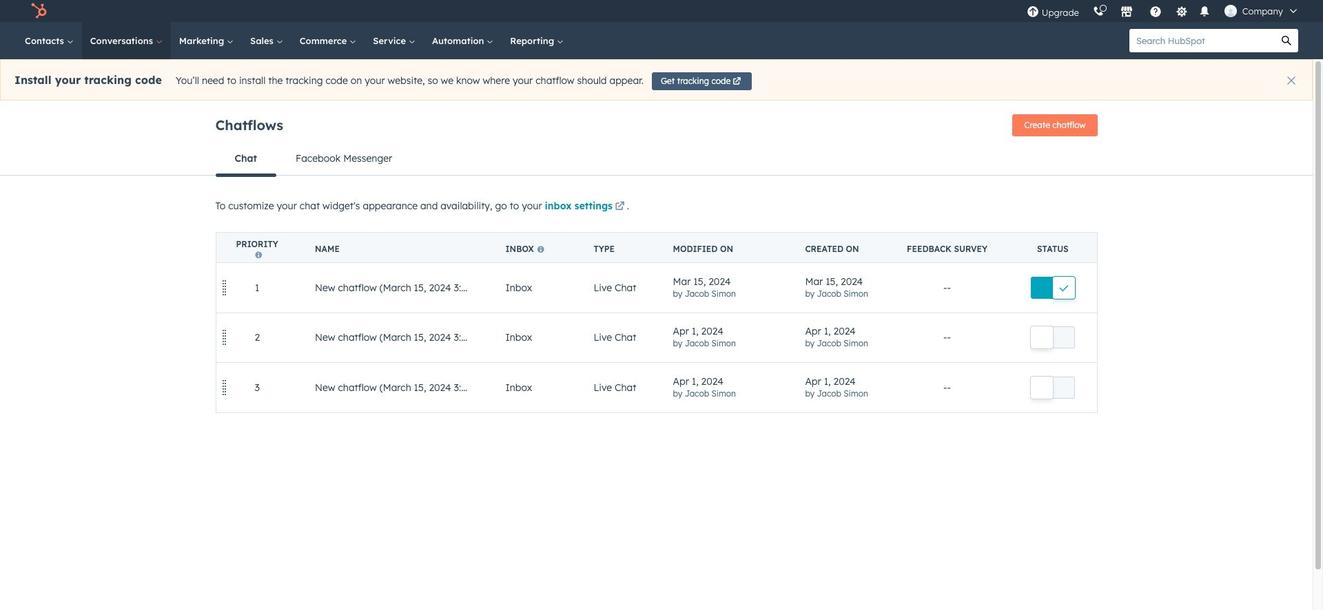 Task type: vqa. For each thing, say whether or not it's contained in the screenshot.
Pagination Navigation
no



Task type: describe. For each thing, give the bounding box(es) containing it.
jacob simon image
[[1225, 5, 1238, 17]]



Task type: locate. For each thing, give the bounding box(es) containing it.
Search HubSpot search field
[[1130, 29, 1276, 52]]

alert
[[0, 59, 1314, 101]]

navigation
[[215, 142, 1098, 177]]

1 link opens in a new window image from the top
[[615, 199, 625, 216]]

link opens in a new window image
[[615, 199, 625, 216], [615, 202, 625, 212]]

banner
[[215, 110, 1098, 142]]

menu
[[1020, 0, 1307, 22]]

close image
[[1288, 77, 1296, 85]]

2 link opens in a new window image from the top
[[615, 202, 625, 212]]

marketplaces image
[[1121, 6, 1133, 19]]



